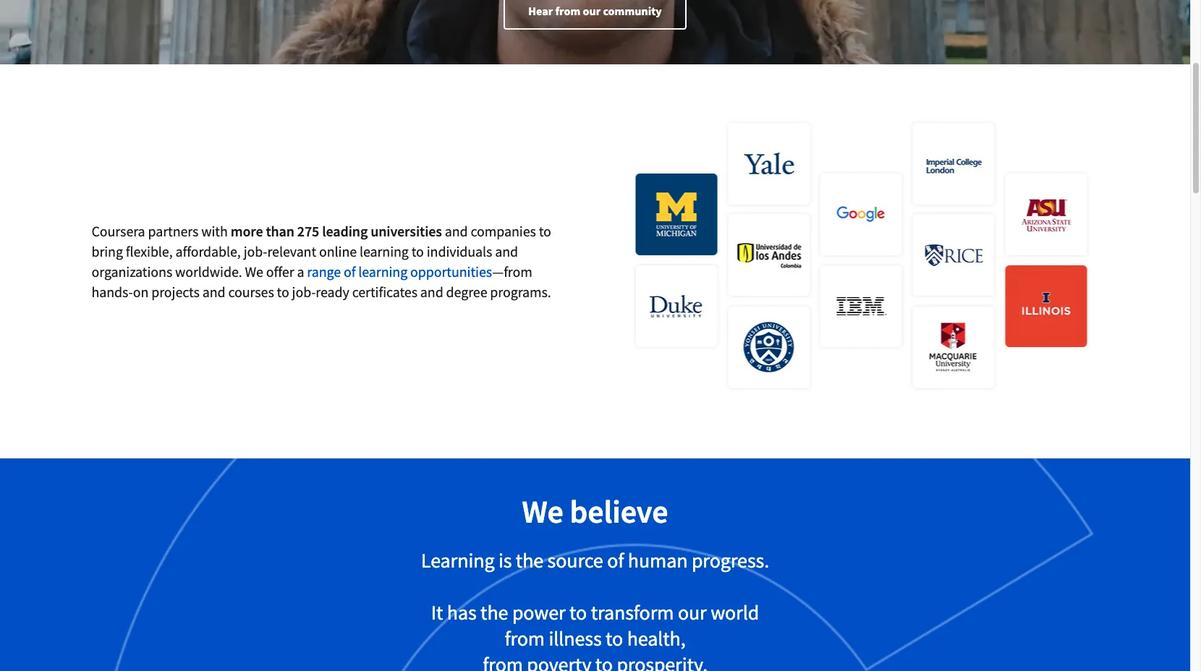 Task type: describe. For each thing, give the bounding box(es) containing it.
hear from our community
[[528, 4, 662, 18]]

universities
[[371, 222, 442, 240]]

organizations
[[92, 263, 172, 281]]

and companies to bring flexible, affordable, job-relevant online learning to individuals and organizations worldwide. we offer a
[[92, 222, 551, 281]]

community
[[603, 4, 662, 18]]

coursera
[[92, 222, 145, 240]]

offer
[[266, 263, 294, 281]]

—from
[[492, 263, 532, 281]]

hear
[[528, 4, 553, 18]]

our inside it has the power to transform our world from illness to health,
[[678, 600, 707, 626]]

hear from our community button
[[504, 0, 687, 30]]

from inside button
[[555, 4, 580, 18]]

on
[[133, 283, 149, 301]]

range of learning opportunities
[[307, 263, 492, 281]]

learning inside and companies to bring flexible, affordable, job-relevant online learning to individuals and organizations worldwide. we offer a
[[360, 242, 409, 260]]

job- inside and companies to bring flexible, affordable, job-relevant online learning to individuals and organizations worldwide. we offer a
[[244, 242, 267, 260]]

than
[[266, 222, 294, 240]]

our inside button
[[583, 4, 601, 18]]

to down universities
[[412, 242, 424, 260]]

flexible,
[[126, 242, 173, 260]]

and down the opportunities
[[420, 283, 443, 301]]

the for source
[[516, 548, 543, 574]]

hands-
[[92, 283, 133, 301]]

it
[[431, 600, 443, 626]]

certificates
[[352, 283, 417, 301]]

0 vertical spatial of
[[344, 263, 356, 281]]

1 vertical spatial learning
[[358, 263, 407, 281]]

transform
[[591, 600, 674, 626]]

ready
[[316, 283, 349, 301]]

source
[[547, 548, 603, 574]]

with
[[201, 222, 228, 240]]



Task type: locate. For each thing, give the bounding box(es) containing it.
learning
[[421, 548, 494, 574]]

1 vertical spatial of
[[607, 548, 624, 574]]

from down "power" at the bottom left of page
[[505, 626, 545, 652]]

our
[[583, 4, 601, 18], [678, 600, 707, 626]]

1 horizontal spatial job-
[[292, 283, 316, 301]]

0 vertical spatial from
[[555, 4, 580, 18]]

to down the offer
[[277, 283, 289, 301]]

275
[[297, 222, 319, 240]]

1 horizontal spatial of
[[607, 548, 624, 574]]

0 horizontal spatial from
[[505, 626, 545, 652]]

believe
[[570, 492, 668, 532]]

and down companies
[[495, 242, 518, 260]]

world
[[711, 600, 759, 626]]

companies
[[471, 222, 536, 240]]

progress.
[[692, 548, 769, 574]]

job- down a on the left of page
[[292, 283, 316, 301]]

to inside the —from hands-on projects and courses to job-ready certificates and degree programs.
[[277, 283, 289, 301]]

coursera partners image
[[624, 99, 1099, 412]]

0 vertical spatial we
[[245, 263, 263, 281]]

relevant
[[267, 242, 316, 260]]

learning
[[360, 242, 409, 260], [358, 263, 407, 281]]

1 horizontal spatial our
[[678, 600, 707, 626]]

0 horizontal spatial job-
[[244, 242, 267, 260]]

learning up range of learning opportunities
[[360, 242, 409, 260]]

0 horizontal spatial of
[[344, 263, 356, 281]]

0 horizontal spatial the
[[481, 600, 508, 626]]

power
[[512, 600, 566, 626]]

the inside it has the power to transform our world from illness to health,
[[481, 600, 508, 626]]

job- inside the —from hands-on projects and courses to job-ready certificates and degree programs.
[[292, 283, 316, 301]]

programs.
[[490, 283, 551, 301]]

from right "hear"
[[555, 4, 580, 18]]

worldwide.
[[175, 263, 242, 281]]

1 horizontal spatial from
[[555, 4, 580, 18]]

the right is
[[516, 548, 543, 574]]

learning up certificates
[[358, 263, 407, 281]]

of right source
[[607, 548, 624, 574]]

and
[[445, 222, 468, 240], [495, 242, 518, 260], [202, 283, 225, 301], [420, 283, 443, 301]]

is
[[498, 548, 512, 574]]

opportunities
[[410, 263, 492, 281]]

the
[[516, 548, 543, 574], [481, 600, 508, 626]]

1 horizontal spatial we
[[522, 492, 564, 532]]

0 horizontal spatial our
[[583, 4, 601, 18]]

from
[[555, 4, 580, 18], [505, 626, 545, 652]]

0 vertical spatial learning
[[360, 242, 409, 260]]

partners
[[148, 222, 199, 240]]

and down the worldwide. at the left top of page
[[202, 283, 225, 301]]

human
[[628, 548, 688, 574]]

job-
[[244, 242, 267, 260], [292, 283, 316, 301]]

bring
[[92, 242, 123, 260]]

and up individuals
[[445, 222, 468, 240]]

we believe
[[522, 492, 668, 532]]

1 vertical spatial job-
[[292, 283, 316, 301]]

the right has on the bottom left of page
[[481, 600, 508, 626]]

0 vertical spatial our
[[583, 4, 601, 18]]

to
[[539, 222, 551, 240], [412, 242, 424, 260], [277, 283, 289, 301], [570, 600, 587, 626], [606, 626, 623, 652]]

1 vertical spatial our
[[678, 600, 707, 626]]

individuals
[[427, 242, 492, 260]]

leading
[[322, 222, 368, 240]]

1 vertical spatial from
[[505, 626, 545, 652]]

1 vertical spatial we
[[522, 492, 564, 532]]

to right companies
[[539, 222, 551, 240]]

range of learning opportunities link
[[307, 263, 492, 281]]

0 horizontal spatial we
[[245, 263, 263, 281]]

from inside it has the power to transform our world from illness to health,
[[505, 626, 545, 652]]

1 vertical spatial the
[[481, 600, 508, 626]]

more
[[231, 222, 263, 240]]

it has the power to transform our world from illness to health,
[[431, 600, 759, 652]]

coursera partners with more than 275 leading universities
[[92, 222, 442, 240]]

the for power
[[481, 600, 508, 626]]

0 vertical spatial job-
[[244, 242, 267, 260]]

to up illness
[[570, 600, 587, 626]]

0 vertical spatial the
[[516, 548, 543, 574]]

job- down more
[[244, 242, 267, 260]]

we
[[245, 263, 263, 281], [522, 492, 564, 532]]

affordable,
[[175, 242, 241, 260]]

projects
[[151, 283, 200, 301]]

to down transform
[[606, 626, 623, 652]]

—from hands-on projects and courses to job-ready certificates and degree programs.
[[92, 263, 551, 301]]

of
[[344, 263, 356, 281], [607, 548, 624, 574]]

we up source
[[522, 492, 564, 532]]

learning is the source of human progress.
[[421, 548, 769, 574]]

range
[[307, 263, 341, 281]]

our left world
[[678, 600, 707, 626]]

online
[[319, 242, 357, 260]]

1 horizontal spatial the
[[516, 548, 543, 574]]

we up courses
[[245, 263, 263, 281]]

we inside and companies to bring flexible, affordable, job-relevant online learning to individuals and organizations worldwide. we offer a
[[245, 263, 263, 281]]

has
[[447, 600, 477, 626]]

courses
[[228, 283, 274, 301]]

illness
[[549, 626, 602, 652]]

health,
[[627, 626, 686, 652]]

degree
[[446, 283, 487, 301]]

a
[[297, 263, 304, 281]]

of down online
[[344, 263, 356, 281]]

our left community
[[583, 4, 601, 18]]



Task type: vqa. For each thing, say whether or not it's contained in the screenshot.
chevron right icon to the left
no



